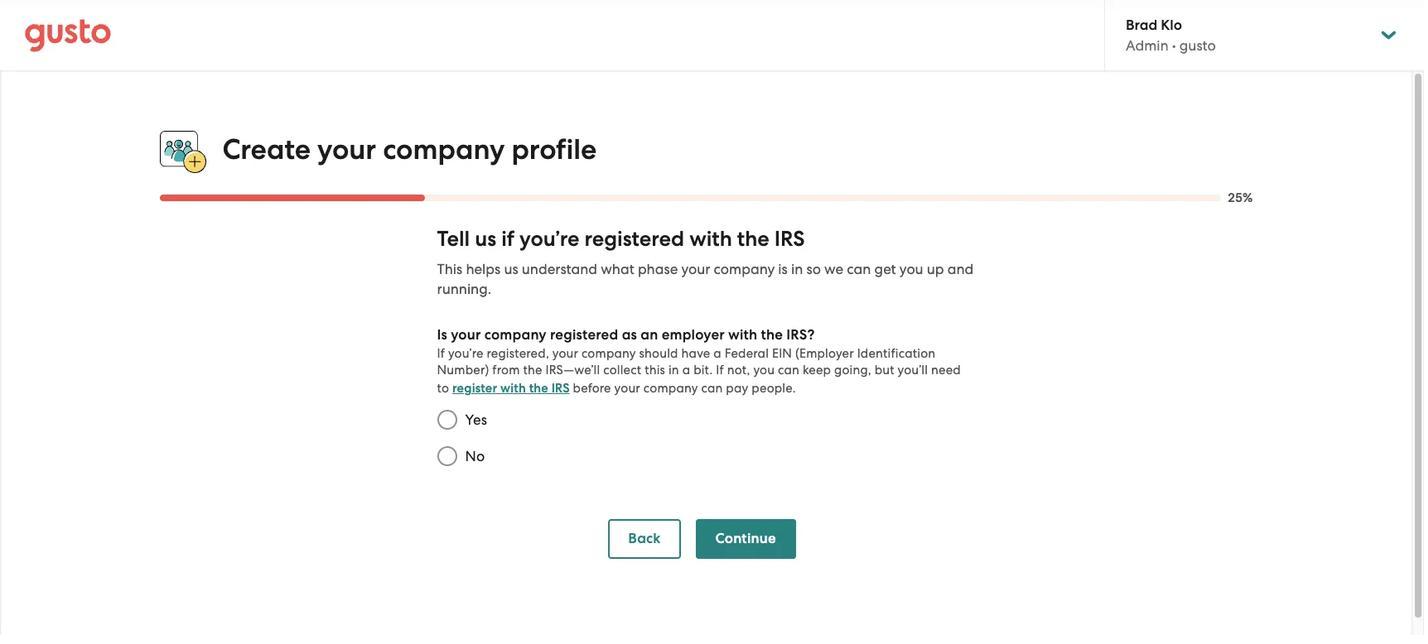 Task type: locate. For each thing, give the bounding box(es) containing it.
if down is
[[437, 346, 445, 361]]

the inside the if you're registered, your company should have a federal ein (employer identification number) from the irs—we'll collect this in a bit. if not, you can keep going, but you'll need to
[[523, 363, 542, 378]]

1 vertical spatial you
[[753, 363, 775, 378]]

1 horizontal spatial in
[[791, 261, 803, 278]]

0 vertical spatial you
[[900, 261, 923, 278]]

you're up "understand"
[[519, 226, 579, 252]]

you up people.
[[753, 363, 775, 378]]

0 vertical spatial a
[[713, 346, 721, 361]]

1 horizontal spatial you're
[[519, 226, 579, 252]]

is
[[778, 261, 788, 278]]

irs
[[774, 226, 805, 252], [551, 381, 570, 396]]

if right bit.
[[716, 363, 724, 378]]

with up the this helps us understand what phase your company is in so we can get you up and running.
[[689, 226, 732, 252]]

registered
[[584, 226, 684, 252], [550, 327, 618, 344]]

going,
[[834, 363, 871, 378]]

company inside the if you're registered, your company should have a federal ein (employer identification number) from the irs—we'll collect this in a bit. if not, you can keep going, but you'll need to
[[581, 346, 636, 361]]

1 vertical spatial a
[[682, 363, 690, 378]]

the down registered,
[[523, 363, 542, 378]]

us
[[475, 226, 496, 252], [504, 261, 518, 278]]

what
[[601, 261, 634, 278]]

the up the this helps us understand what phase your company is in so we can get you up and running.
[[737, 226, 769, 252]]

0 vertical spatial can
[[847, 261, 871, 278]]

us left if
[[475, 226, 496, 252]]

tell
[[437, 226, 470, 252]]

in right is
[[791, 261, 803, 278]]

before
[[573, 381, 611, 396]]

ein
[[772, 346, 792, 361]]

0 horizontal spatial you're
[[448, 346, 483, 361]]

profile
[[511, 132, 597, 166]]

the up ein
[[761, 327, 783, 344]]

a
[[713, 346, 721, 361], [682, 363, 690, 378]]

(employer
[[795, 346, 854, 361]]

you're up 'number)'
[[448, 346, 483, 361]]

1 vertical spatial us
[[504, 261, 518, 278]]

federal
[[725, 346, 769, 361]]

company
[[383, 132, 505, 166], [714, 261, 775, 278], [484, 327, 547, 344], [581, 346, 636, 361], [644, 381, 698, 396]]

is
[[437, 327, 447, 344]]

and
[[947, 261, 974, 278]]

with down from
[[500, 381, 526, 396]]

but
[[875, 363, 894, 378]]

registered up 'irs—we'll'
[[550, 327, 618, 344]]

can
[[847, 261, 871, 278], [778, 363, 799, 378], [701, 381, 723, 396]]

you
[[900, 261, 923, 278], [753, 363, 775, 378]]

you'll
[[898, 363, 928, 378]]

irs up is
[[774, 226, 805, 252]]

your down collect
[[614, 381, 640, 396]]

so
[[806, 261, 821, 278]]

0 horizontal spatial you
[[753, 363, 775, 378]]

the
[[737, 226, 769, 252], [761, 327, 783, 344], [523, 363, 542, 378], [529, 381, 548, 396]]

irs down 'irs—we'll'
[[551, 381, 570, 396]]

register with the irs link
[[452, 381, 570, 396]]

from
[[492, 363, 520, 378]]

0 vertical spatial irs
[[774, 226, 805, 252]]

1 horizontal spatial you
[[900, 261, 923, 278]]

have
[[681, 346, 710, 361]]

1 horizontal spatial can
[[778, 363, 799, 378]]

in
[[791, 261, 803, 278], [668, 363, 679, 378]]

Yes radio
[[429, 402, 465, 438]]

phase
[[638, 261, 678, 278]]

1 horizontal spatial a
[[713, 346, 721, 361]]

0 vertical spatial in
[[791, 261, 803, 278]]

your inside the if you're registered, your company should have a federal ein (employer identification number) from the irs—we'll collect this in a bit. if not, you can keep going, but you'll need to
[[552, 346, 578, 361]]

with up federal
[[728, 327, 757, 344]]

0 horizontal spatial in
[[668, 363, 679, 378]]

1 vertical spatial in
[[668, 363, 679, 378]]

we
[[824, 261, 843, 278]]

brad klo admin • gusto
[[1126, 17, 1216, 54]]

to
[[437, 381, 449, 396]]

should
[[639, 346, 678, 361]]

you're
[[519, 226, 579, 252], [448, 346, 483, 361]]

your inside the this helps us understand what phase your company is in so we can get you up and running.
[[681, 261, 710, 278]]

1 horizontal spatial irs
[[774, 226, 805, 252]]

registered,
[[487, 346, 549, 361]]

can right "we" on the top right of the page
[[847, 261, 871, 278]]

0 vertical spatial us
[[475, 226, 496, 252]]

your right phase
[[681, 261, 710, 278]]

1 vertical spatial irs
[[551, 381, 570, 396]]

get
[[874, 261, 896, 278]]

klo
[[1161, 17, 1182, 34]]

your up 'irs—we'll'
[[552, 346, 578, 361]]

keep
[[803, 363, 831, 378]]

0 horizontal spatial irs
[[551, 381, 570, 396]]

if
[[437, 346, 445, 361], [716, 363, 724, 378]]

1 horizontal spatial us
[[504, 261, 518, 278]]

0 horizontal spatial can
[[701, 381, 723, 396]]

can down ein
[[778, 363, 799, 378]]

people.
[[752, 381, 796, 396]]

2 vertical spatial can
[[701, 381, 723, 396]]

1 vertical spatial you're
[[448, 346, 483, 361]]

registered up what
[[584, 226, 684, 252]]

tell us if you're registered with the irs
[[437, 226, 805, 252]]

if
[[501, 226, 514, 252]]

you inside the if you're registered, your company should have a federal ein (employer identification number) from the irs—we'll collect this in a bit. if not, you can keep going, but you'll need to
[[753, 363, 775, 378]]

can down bit.
[[701, 381, 723, 396]]

collect
[[603, 363, 641, 378]]

0 vertical spatial if
[[437, 346, 445, 361]]

a right "have"
[[713, 346, 721, 361]]

you left up
[[900, 261, 923, 278]]

back link
[[608, 520, 681, 559]]

your
[[317, 132, 376, 166], [681, 261, 710, 278], [451, 327, 481, 344], [552, 346, 578, 361], [614, 381, 640, 396]]

a left bit.
[[682, 363, 690, 378]]

us right helps
[[504, 261, 518, 278]]

1 horizontal spatial if
[[716, 363, 724, 378]]

create your company profile
[[222, 132, 597, 166]]

pay
[[726, 381, 748, 396]]

back
[[628, 530, 661, 548]]

no
[[465, 448, 485, 465]]

1 vertical spatial registered
[[550, 327, 618, 344]]

with
[[689, 226, 732, 252], [728, 327, 757, 344], [500, 381, 526, 396]]

if you're registered, your company should have a federal ein (employer identification number) from the irs—we'll collect this in a bit. if not, you can keep going, but you'll need to
[[437, 346, 961, 396]]

2 horizontal spatial can
[[847, 261, 871, 278]]

1 vertical spatial can
[[778, 363, 799, 378]]

in right this
[[668, 363, 679, 378]]

yes
[[465, 412, 487, 428]]



Task type: vqa. For each thing, say whether or not it's contained in the screenshot.
first , from the right
no



Task type: describe. For each thing, give the bounding box(es) containing it.
register with the irs before your company can pay people.
[[452, 381, 796, 396]]

this helps us understand what phase your company is in so we can get you up and running.
[[437, 261, 974, 298]]

employer
[[662, 327, 725, 344]]

you inside the this helps us understand what phase your company is in so we can get you up and running.
[[900, 261, 923, 278]]

your right is
[[451, 327, 481, 344]]

1 vertical spatial if
[[716, 363, 724, 378]]

us inside the this helps us understand what phase your company is in so we can get you up and running.
[[504, 261, 518, 278]]

can inside the this helps us understand what phase your company is in so we can get you up and running.
[[847, 261, 871, 278]]

identification
[[857, 346, 936, 361]]

2 vertical spatial with
[[500, 381, 526, 396]]

0 vertical spatial registered
[[584, 226, 684, 252]]

0 vertical spatial you're
[[519, 226, 579, 252]]

this
[[437, 261, 462, 278]]

No radio
[[429, 438, 465, 475]]

helps
[[466, 261, 501, 278]]

25%
[[1228, 191, 1253, 206]]

number)
[[437, 363, 489, 378]]

•
[[1172, 37, 1176, 54]]

irs?
[[786, 327, 815, 344]]

continue button
[[696, 520, 796, 559]]

in inside the if you're registered, your company should have a federal ein (employer identification number) from the irs—we'll collect this in a bit. if not, you can keep going, but you'll need to
[[668, 363, 679, 378]]

irs—we'll
[[545, 363, 600, 378]]

1 vertical spatial with
[[728, 327, 757, 344]]

is your company registered as an employer with the irs?
[[437, 327, 815, 344]]

understand
[[522, 261, 597, 278]]

need
[[931, 363, 961, 378]]

an
[[641, 327, 658, 344]]

admin
[[1126, 37, 1168, 54]]

this
[[645, 363, 665, 378]]

company inside the this helps us understand what phase your company is in so we can get you up and running.
[[714, 261, 775, 278]]

register
[[452, 381, 497, 396]]

in inside the this helps us understand what phase your company is in so we can get you up and running.
[[791, 261, 803, 278]]

gusto
[[1179, 37, 1216, 54]]

bit.
[[694, 363, 713, 378]]

can inside the if you're registered, your company should have a federal ein (employer identification number) from the irs—we'll collect this in a bit. if not, you can keep going, but you'll need to
[[778, 363, 799, 378]]

you're inside the if you're registered, your company should have a federal ein (employer identification number) from the irs—we'll collect this in a bit. if not, you can keep going, but you'll need to
[[448, 346, 483, 361]]

as
[[622, 327, 637, 344]]

brad
[[1126, 17, 1157, 34]]

the down 'irs—we'll'
[[529, 381, 548, 396]]

home image
[[25, 19, 111, 52]]

your right create
[[317, 132, 376, 166]]

not,
[[727, 363, 750, 378]]

0 vertical spatial with
[[689, 226, 732, 252]]

running.
[[437, 281, 491, 298]]

create
[[222, 132, 311, 166]]

0 horizontal spatial a
[[682, 363, 690, 378]]

0 horizontal spatial if
[[437, 346, 445, 361]]

up
[[927, 261, 944, 278]]

0 horizontal spatial us
[[475, 226, 496, 252]]

continue
[[715, 530, 776, 548]]



